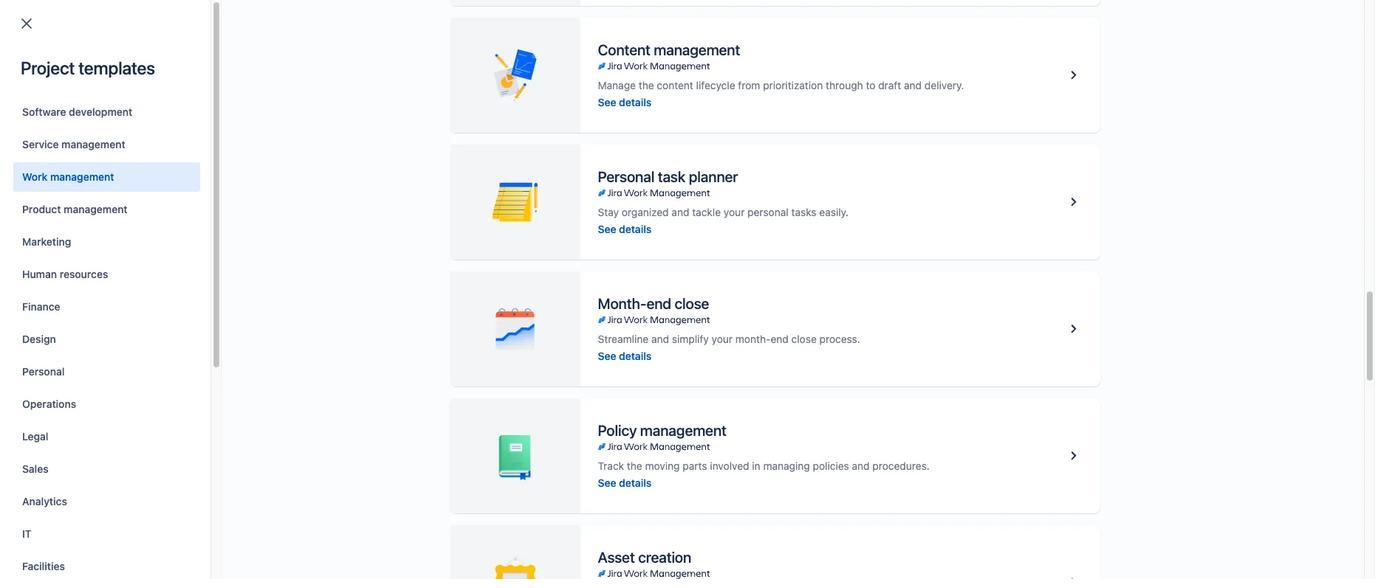 Task type: locate. For each thing, give the bounding box(es) containing it.
personal
[[598, 168, 654, 185], [22, 366, 65, 378]]

2 see details button from the top
[[598, 222, 652, 237]]

1 horizontal spatial project
[[134, 178, 167, 191]]

it button
[[13, 520, 200, 549]]

management
[[654, 41, 740, 58], [61, 138, 125, 151], [50, 171, 114, 183], [64, 203, 127, 216], [640, 422, 726, 439]]

management inside work management button
[[50, 171, 114, 183]]

end
[[646, 295, 671, 312], [771, 333, 789, 345]]

management down name
[[50, 171, 114, 183]]

see details for month-
[[598, 350, 652, 362]]

3 details from the top
[[619, 350, 652, 362]]

content management image
[[1065, 66, 1082, 84]]

the right "track" at the bottom left
[[627, 460, 642, 472]]

your left 'month-'
[[712, 333, 733, 345]]

content management
[[598, 41, 740, 58]]

1 button
[[53, 222, 76, 246]]

end left process.
[[771, 333, 789, 345]]

see down stay
[[598, 223, 616, 235]]

2 see details from the top
[[598, 223, 652, 235]]

0 vertical spatial personal
[[598, 168, 654, 185]]

see details down "track" at the bottom left
[[598, 477, 652, 489]]

see details down stay
[[598, 223, 652, 235]]

streamline
[[598, 333, 649, 345]]

see for policy management
[[598, 477, 616, 489]]

service management
[[22, 138, 125, 151]]

personal down the design on the left of page
[[22, 366, 65, 378]]

see details button down manage
[[598, 95, 652, 110]]

creation
[[638, 549, 691, 566]]

analytics
[[22, 496, 67, 508]]

easily.
[[819, 206, 849, 218]]

management up parts at bottom
[[640, 422, 726, 439]]

policy management
[[598, 422, 726, 439]]

marketing
[[22, 236, 71, 248]]

stay organized and tackle your personal tasks easily.
[[598, 206, 849, 218]]

management for service management
[[61, 138, 125, 151]]

finance button
[[13, 292, 200, 322]]

lead
[[784, 149, 807, 161]]

0 vertical spatial project
[[21, 58, 75, 78]]

project
[[21, 58, 75, 78], [134, 178, 167, 191]]

management down not in the left top of the page
[[64, 203, 127, 216]]

1 see details from the top
[[598, 96, 652, 108]]

see details down manage
[[598, 96, 652, 108]]

2 details from the top
[[619, 223, 652, 235]]

see down manage
[[598, 96, 616, 108]]

close left process.
[[791, 333, 817, 345]]

see down "track" at the bottom left
[[598, 477, 616, 489]]

1 vertical spatial the
[[627, 460, 642, 472]]

the for policy
[[627, 460, 642, 472]]

1 horizontal spatial close
[[791, 333, 817, 345]]

see
[[598, 96, 616, 108], [598, 223, 616, 235], [598, 350, 616, 362], [598, 477, 616, 489]]

details down manage
[[619, 96, 652, 108]]

2 see from the top
[[598, 223, 616, 235]]

the left content
[[639, 79, 654, 91]]

back to projects image
[[18, 15, 35, 32]]

star not my project image
[[39, 177, 57, 195]]

project right my
[[134, 178, 167, 191]]

4 see details button from the top
[[598, 476, 652, 491]]

projects
[[30, 61, 92, 81]]

1 see from the top
[[598, 96, 616, 108]]

content
[[657, 79, 693, 91]]

and
[[904, 79, 922, 91], [672, 206, 689, 218], [651, 333, 669, 345], [852, 460, 870, 472]]

facilities
[[22, 561, 65, 573]]

create
[[547, 14, 579, 26]]

3 see details button from the top
[[598, 349, 652, 364]]

see details
[[598, 96, 652, 108], [598, 223, 652, 235], [598, 350, 652, 362], [598, 477, 652, 489]]

details for content
[[619, 96, 652, 108]]

close up simplify
[[675, 295, 709, 312]]

through
[[826, 79, 863, 91]]

3 see from the top
[[598, 350, 616, 362]]

0 vertical spatial end
[[646, 295, 671, 312]]

see details for personal
[[598, 223, 652, 235]]

and right the 'draft'
[[904, 79, 922, 91]]

details down streamline
[[619, 350, 652, 362]]

asset creation
[[598, 549, 691, 566]]

1 vertical spatial close
[[791, 333, 817, 345]]

see details button for policy
[[598, 476, 652, 491]]

None text field
[[31, 105, 176, 126]]

0 vertical spatial your
[[724, 206, 745, 218]]

3 see details from the top
[[598, 350, 652, 362]]

close
[[675, 295, 709, 312], [791, 333, 817, 345]]

1 see details button from the top
[[598, 95, 652, 110]]

management inside service management button
[[61, 138, 125, 151]]

the for content
[[639, 79, 654, 91]]

0 vertical spatial the
[[639, 79, 654, 91]]

policies
[[813, 460, 849, 472]]

your right tackle
[[724, 206, 745, 218]]

all jira products
[[214, 109, 292, 121]]

managing
[[763, 460, 810, 472]]

see down streamline
[[598, 350, 616, 362]]

personal up stay
[[598, 168, 654, 185]]

resources
[[60, 268, 108, 281]]

simplify
[[672, 333, 709, 345]]

involved
[[710, 460, 749, 472]]

management inside product management button
[[64, 203, 127, 216]]

project up the software
[[21, 58, 75, 78]]

see details for content
[[598, 96, 652, 108]]

lifecycle
[[696, 79, 735, 91]]

see details button
[[598, 95, 652, 110], [598, 222, 652, 237], [598, 349, 652, 364], [598, 476, 652, 491]]

1 horizontal spatial personal
[[598, 168, 654, 185]]

1 details from the top
[[619, 96, 652, 108]]

1 horizontal spatial end
[[771, 333, 789, 345]]

1 vertical spatial your
[[712, 333, 733, 345]]

0 horizontal spatial personal
[[22, 366, 65, 378]]

4 see details from the top
[[598, 477, 652, 489]]

see details button down stay
[[598, 222, 652, 237]]

1 vertical spatial end
[[771, 333, 789, 345]]

end up streamline
[[646, 295, 671, 312]]

0 horizontal spatial project
[[21, 58, 75, 78]]

management down development at the left top
[[61, 138, 125, 151]]

personal inside button
[[22, 366, 65, 378]]

human resources button
[[13, 260, 200, 289]]

jira work management image
[[598, 60, 710, 72], [598, 60, 710, 72], [598, 187, 710, 199], [598, 187, 710, 199], [598, 314, 710, 326], [598, 314, 710, 326], [598, 441, 710, 453], [598, 441, 710, 453], [598, 568, 710, 580], [598, 568, 710, 580]]

and left simplify
[[651, 333, 669, 345]]

details down "track" at the bottom left
[[619, 477, 652, 489]]

software development button
[[13, 97, 200, 127]]

0 horizontal spatial close
[[675, 295, 709, 312]]

software
[[22, 106, 66, 118]]

management for product management
[[64, 203, 127, 216]]

work management button
[[13, 162, 200, 192]]

details down organized
[[619, 223, 652, 235]]

see details down streamline
[[598, 350, 652, 362]]

management up lifecycle
[[654, 41, 740, 58]]

sales button
[[13, 455, 200, 484]]

asset creation image
[[1065, 575, 1082, 580]]

month-end close image
[[1065, 321, 1082, 338]]

policy
[[598, 422, 637, 439]]

personal task planner
[[598, 168, 738, 185]]

see details button for personal
[[598, 222, 652, 237]]

managed
[[551, 179, 595, 192]]

legal button
[[13, 422, 200, 452]]

the
[[639, 79, 654, 91], [627, 460, 642, 472]]

see details button down "track" at the bottom left
[[598, 476, 652, 491]]

human resources
[[22, 268, 108, 281]]

products
[[249, 109, 292, 121]]

management for policy management
[[640, 422, 726, 439]]

your
[[724, 206, 745, 218], [712, 333, 733, 345]]

4 see from the top
[[598, 477, 616, 489]]

4 details from the top
[[619, 477, 652, 489]]

see details button down streamline
[[598, 349, 652, 364]]

search image
[[1100, 14, 1112, 26]]

1 vertical spatial personal
[[22, 366, 65, 378]]



Task type: describe. For each thing, give the bounding box(es) containing it.
planner
[[689, 168, 738, 185]]

in
[[752, 460, 760, 472]]

facilities button
[[13, 552, 200, 580]]

personal task planner image
[[1065, 193, 1082, 211]]

1
[[62, 227, 67, 240]]

see for personal task planner
[[598, 223, 616, 235]]

track
[[598, 460, 624, 472]]

personal button
[[13, 357, 200, 387]]

create banner
[[0, 0, 1375, 41]]

task
[[658, 168, 685, 185]]

content
[[598, 41, 650, 58]]

tackle
[[692, 206, 721, 218]]

0 horizontal spatial end
[[646, 295, 671, 312]]

marketing button
[[13, 227, 200, 257]]

0 vertical spatial close
[[675, 295, 709, 312]]

streamline and simplify your month-end close process.
[[598, 333, 860, 345]]

software
[[598, 179, 639, 192]]

tasks
[[791, 206, 816, 218]]

templates
[[78, 58, 155, 78]]

product management
[[22, 203, 127, 216]]

analytics button
[[13, 487, 200, 517]]

personal
[[747, 206, 789, 218]]

month-
[[735, 333, 771, 345]]

delivery.
[[925, 79, 964, 91]]

name
[[73, 149, 101, 161]]

not my project link
[[73, 177, 351, 195]]

manage the content lifecycle from prioritization through to draft and delivery.
[[598, 79, 964, 91]]

Search field
[[1094, 8, 1242, 32]]

month-end close
[[598, 295, 709, 312]]

process.
[[819, 333, 860, 345]]

lead button
[[778, 147, 825, 163]]

not my project
[[97, 178, 167, 191]]

legal
[[22, 431, 48, 443]]

see for month-end close
[[598, 350, 616, 362]]

month-
[[598, 295, 646, 312]]

not
[[97, 178, 114, 191]]

details for personal
[[619, 223, 652, 235]]

see for content management
[[598, 96, 616, 108]]

track the moving parts involved in managing policies and procedures.
[[598, 460, 930, 472]]

design
[[22, 333, 56, 346]]

software development
[[22, 106, 132, 118]]

procedures.
[[872, 460, 930, 472]]

service management button
[[13, 130, 200, 160]]

work management
[[22, 171, 114, 183]]

manage
[[598, 79, 636, 91]]

human
[[22, 268, 57, 281]]

management for content management
[[654, 41, 740, 58]]

design button
[[13, 325, 200, 354]]

product
[[22, 203, 61, 216]]

primary element
[[9, 0, 1094, 41]]

policy management image
[[1065, 448, 1082, 465]]

team-managed software
[[520, 179, 639, 192]]

see details for policy
[[598, 477, 652, 489]]

prioritization
[[763, 79, 823, 91]]

product management button
[[13, 195, 200, 225]]

project templates
[[21, 58, 155, 78]]

and right policies
[[852, 460, 870, 472]]

development
[[69, 106, 132, 118]]

my
[[117, 178, 131, 191]]

and left tackle
[[672, 206, 689, 218]]

see details button for month-
[[598, 349, 652, 364]]

finance
[[22, 301, 60, 313]]

personal for personal task planner
[[598, 168, 654, 185]]

asset
[[598, 549, 635, 566]]

personal for personal
[[22, 366, 65, 378]]

name button
[[67, 147, 122, 163]]

previous image
[[32, 225, 50, 243]]

all
[[214, 109, 226, 121]]

see details button for content
[[598, 95, 652, 110]]

details for policy
[[619, 477, 652, 489]]

service
[[22, 138, 59, 151]]

1 vertical spatial project
[[134, 178, 167, 191]]

parts
[[683, 460, 707, 472]]

team-
[[520, 179, 551, 192]]

operations button
[[13, 390, 200, 419]]

sales
[[22, 463, 49, 476]]

create button
[[538, 8, 588, 32]]

organized
[[622, 206, 669, 218]]

draft
[[878, 79, 901, 91]]

moving
[[645, 460, 680, 472]]

management for work management
[[50, 171, 114, 183]]

work
[[22, 171, 48, 183]]

from
[[738, 79, 760, 91]]

stay
[[598, 206, 619, 218]]

jira
[[229, 109, 246, 121]]

to
[[866, 79, 875, 91]]

details for month-
[[619, 350, 652, 362]]

it
[[22, 528, 32, 541]]

operations
[[22, 398, 76, 411]]



Task type: vqa. For each thing, say whether or not it's contained in the screenshot.
See details BUTTON
yes



